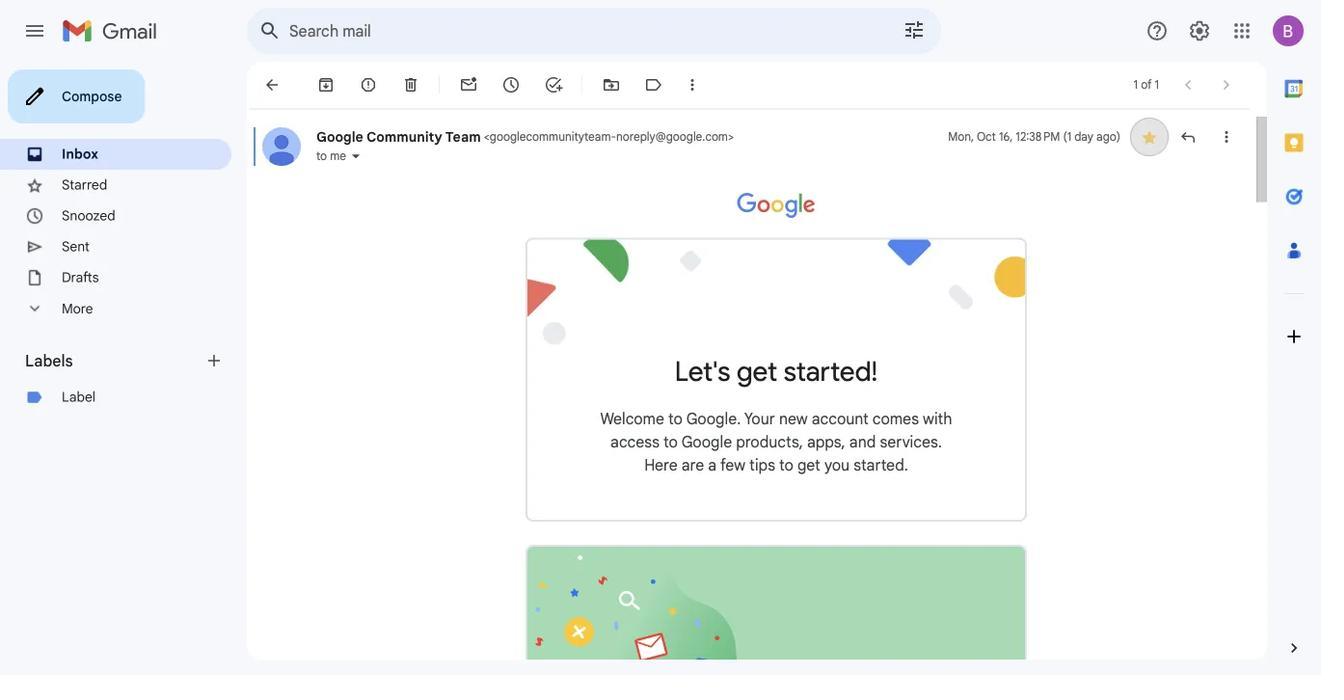 Task type: locate. For each thing, give the bounding box(es) containing it.
google up me
[[316, 128, 363, 145]]

1 of 1
[[1134, 78, 1159, 92]]

1
[[1134, 78, 1138, 92], [1155, 78, 1159, 92]]

search mail image
[[253, 14, 287, 48]]

to left 'google.'
[[669, 409, 683, 428]]

to me
[[316, 149, 346, 163]]

delete image
[[401, 75, 421, 95]]

snooze image
[[502, 75, 521, 95]]

your
[[744, 409, 775, 428]]

get inside welcome to google. your new account comes with access to google products, apps, and services. here are a few tips to get
[[798, 455, 821, 475]]

labels image
[[644, 75, 664, 95]]

report spam image
[[359, 75, 378, 95]]

to up 'here' at the bottom of page
[[664, 432, 678, 452]]

labels heading
[[25, 351, 204, 370]]

labels
[[25, 351, 73, 370]]

sent
[[62, 238, 90, 255]]

0 vertical spatial get
[[737, 355, 778, 388]]

access
[[611, 432, 660, 452]]

new
[[779, 409, 808, 428]]

google up a
[[682, 432, 732, 452]]

google.
[[686, 409, 741, 428]]

1 right of
[[1155, 78, 1159, 92]]

label link
[[62, 389, 96, 406]]

get left you
[[798, 455, 821, 475]]

team
[[445, 128, 481, 145]]

snoozed
[[62, 207, 115, 224]]

starred link
[[62, 177, 107, 193]]

label
[[62, 389, 96, 406]]

started!
[[784, 355, 878, 388]]

comes
[[873, 409, 919, 428]]

Starred checkbox
[[1140, 127, 1159, 147]]

add to tasks image
[[544, 75, 563, 95]]

gmail image
[[62, 12, 167, 50]]

day
[[1075, 130, 1094, 144]]

16,
[[999, 130, 1013, 144]]

0 horizontal spatial google
[[316, 128, 363, 145]]

drafts link
[[62, 269, 99, 286]]

1 vertical spatial google
[[682, 432, 732, 452]]

None search field
[[247, 8, 941, 54]]

0 horizontal spatial 1
[[1134, 78, 1138, 92]]

of
[[1141, 78, 1152, 92]]

get up your
[[737, 355, 778, 388]]

let's get started!
[[675, 355, 878, 388]]

<
[[484, 130, 490, 144]]

let's
[[675, 355, 731, 388]]

here
[[644, 455, 678, 475]]

compose button
[[8, 69, 145, 123]]

1 horizontal spatial google
[[682, 432, 732, 452]]

google
[[316, 128, 363, 145], [682, 432, 732, 452]]

more image
[[683, 75, 702, 95]]

inbox link
[[62, 146, 98, 163]]

starred
[[62, 177, 107, 193]]

services.
[[880, 432, 942, 452]]

oct
[[977, 130, 996, 144]]

1 horizontal spatial get
[[798, 455, 821, 475]]

move to image
[[602, 75, 621, 95]]

to
[[316, 149, 327, 163], [669, 409, 683, 428], [664, 432, 678, 452], [779, 455, 794, 475]]

labels navigation
[[0, 62, 247, 675]]

snoozed link
[[62, 207, 115, 224]]

Search mail text field
[[289, 21, 849, 41]]

1 vertical spatial get
[[798, 455, 821, 475]]

12:38 pm
[[1016, 130, 1060, 144]]

tab list
[[1267, 62, 1321, 606]]

sent link
[[62, 238, 90, 255]]

1 horizontal spatial 1
[[1155, 78, 1159, 92]]

noreply@google.com
[[616, 130, 728, 144]]

0 vertical spatial google
[[316, 128, 363, 145]]

1 left of
[[1134, 78, 1138, 92]]

google community team cell
[[316, 128, 734, 145]]

to left me
[[316, 149, 327, 163]]

more button
[[0, 293, 231, 324]]

get
[[737, 355, 778, 388], [798, 455, 821, 475]]



Task type: describe. For each thing, give the bounding box(es) containing it.
settings image
[[1188, 19, 1211, 42]]

drafts
[[62, 269, 99, 286]]

welcome
[[600, 409, 665, 428]]

tips
[[750, 455, 775, 475]]

mon, oct 16, 12:38 pm (1 day ago)
[[948, 130, 1121, 144]]

back to inbox image
[[262, 75, 282, 95]]

with
[[923, 409, 953, 428]]

show details image
[[350, 150, 362, 162]]

are
[[682, 455, 704, 475]]

archive image
[[316, 75, 336, 95]]

compose
[[62, 88, 122, 105]]

you started.
[[825, 455, 908, 475]]

support image
[[1146, 19, 1169, 42]]

welcome to google. your new account comes with access to google products, apps, and services. here are a few tips to get
[[600, 409, 953, 475]]

a
[[708, 455, 717, 475]]

me
[[330, 149, 346, 163]]

(1
[[1063, 130, 1072, 144]]

account
[[812, 409, 869, 428]]

started.
[[854, 455, 908, 475]]

mon,
[[948, 130, 974, 144]]

you
[[825, 455, 850, 475]]

apps,
[[807, 432, 846, 452]]

advanced search options image
[[895, 11, 934, 49]]

ago)
[[1097, 130, 1121, 144]]

inbox
[[62, 146, 98, 163]]

and
[[850, 432, 876, 452]]

to right tips
[[779, 455, 794, 475]]

main menu image
[[23, 19, 46, 42]]

>
[[728, 130, 734, 144]]

google inside welcome to google. your new account comes with access to google products, apps, and services. here are a few tips to get
[[682, 432, 732, 452]]

2 1 from the left
[[1155, 78, 1159, 92]]

starred image
[[1140, 127, 1159, 147]]

google community team < googlecommunityteam-noreply@google.com >
[[316, 128, 734, 145]]

googlecommunityteam-
[[490, 130, 616, 144]]

community
[[367, 128, 443, 145]]

0 horizontal spatial get
[[737, 355, 778, 388]]

products,
[[736, 432, 803, 452]]

1 1 from the left
[[1134, 78, 1138, 92]]

in new window image
[[1204, 64, 1250, 110]]

mon, oct 16, 12:38 pm (1 day ago) cell
[[948, 127, 1121, 147]]

few
[[720, 455, 746, 475]]

more
[[62, 300, 93, 317]]



Task type: vqa. For each thing, say whether or not it's contained in the screenshot.
'Hi' to the bottom
no



